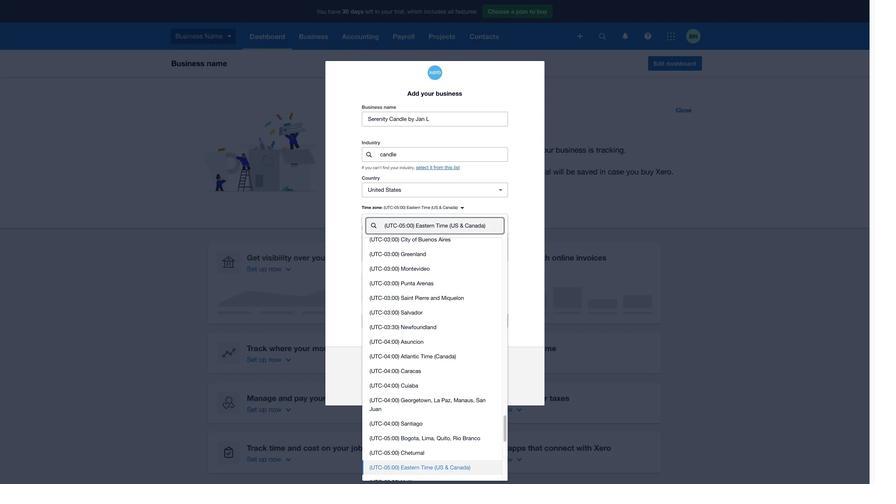 Task type: describe. For each thing, give the bounding box(es) containing it.
pierre
[[415, 295, 429, 301]]

canada) inside (utc-05:00) eastern time (us & canada) button
[[450, 465, 471, 471]]

Business name field
[[362, 112, 508, 126]]

san
[[476, 397, 486, 404]]

0 vertical spatial your
[[421, 90, 434, 97]]

(utc-03:00) montevideo
[[370, 266, 430, 272]]

business
[[362, 104, 383, 110]]

04:00) for caracas
[[384, 368, 400, 374]]

04:00) for georgetown,
[[384, 397, 400, 404]]

04:00) for santiago
[[384, 421, 400, 427]]

no, it's just me
[[376, 251, 413, 257]]

04:00) for cuiaba
[[384, 383, 400, 389]]

it
[[430, 165, 433, 170]]

04:00) for asuncion
[[384, 339, 400, 345]]

if you can't find your industry, select it from this list
[[362, 165, 460, 170]]

(utc- for (utc-04:00) georgetown, la paz, manaus, san juan
[[370, 397, 384, 404]]

(utc-04:00) georgetown, la paz, manaus, san juan
[[370, 397, 486, 412]]

(utc-03:00) greenland button
[[363, 247, 503, 262]]

atlantic
[[401, 354, 419, 360]]

time left the zone:
[[362, 205, 371, 210]]

(utc- for (utc-03:00) punta arenas
[[370, 280, 384, 287]]

arenas
[[417, 280, 434, 287]]

move
[[400, 369, 411, 375]]

05:00) for bogota,
[[384, 435, 400, 442]]

find
[[383, 166, 390, 170]]

(utc- for (utc-03:00) greenland
[[370, 251, 384, 257]]

group inside 'field'
[[363, 214, 508, 484]]

punta
[[401, 280, 415, 287]]

(us inside button
[[435, 465, 444, 471]]

list
[[454, 165, 460, 170]]

chetumal
[[401, 450, 425, 456]]

buenos
[[419, 237, 437, 243]]

(utc-03:00) punta arenas button
[[363, 276, 503, 291]]

canada) inside time zone: (utc-05:00) eastern time (us & canada)
[[443, 206, 458, 210]]

(utc- for (utc-05:00) bogota, lima, quito, rio branco
[[370, 435, 384, 442]]

quito,
[[437, 435, 452, 442]]

(utc-03:00) saint pierre and miquelon button
[[363, 291, 503, 306]]

industry
[[362, 140, 380, 146]]

montevideo
[[401, 266, 430, 272]]

eastern inside time zone: (utc-05:00) eastern time (us & canada)
[[407, 206, 421, 210]]

do
[[362, 225, 368, 231]]

(utc- for (utc-03:00) montevideo
[[370, 266, 384, 272]]

yes
[[376, 237, 385, 243]]

none field containing (utc-03:00) city of buenos aires
[[362, 214, 508, 484]]

select
[[416, 165, 429, 170]]

country
[[362, 175, 380, 181]]

03:00) for saint
[[384, 295, 400, 301]]

03:00) for montevideo
[[384, 266, 400, 272]]

(utc-03:30) newfoundland button
[[363, 320, 503, 335]]

05:00) inside time zone: (utc-05:00) eastern time (us & canada)
[[395, 206, 406, 210]]

& inside button
[[445, 465, 449, 471]]

free.
[[461, 369, 471, 375]]

Search search field
[[384, 219, 504, 233]]

do you have employees?
[[362, 225, 418, 231]]

(utc-04:00) caracas button
[[363, 364, 503, 379]]

employees?
[[391, 225, 418, 231]]

from inside "coming from quickbooks? move your data into xero for free."
[[422, 360, 434, 367]]

time inside time zone: (utc-05:00) eastern time (us & canada)
[[422, 206, 431, 210]]

(utc-03:00) greenland
[[370, 251, 426, 257]]

(utc- for (utc-03:30) newfoundland
[[370, 324, 384, 331]]

rio
[[453, 435, 461, 442]]

data
[[423, 369, 433, 375]]

manaus,
[[454, 397, 475, 404]]

(utc- for (utc-03:00) saint pierre and miquelon
[[370, 295, 384, 301]]

(utc-04:00) asuncion
[[370, 339, 424, 345]]

(utc-05:00) bogota, lima, quito, rio branco
[[370, 435, 481, 442]]

04:00) for atlantic
[[384, 354, 400, 360]]

(utc- for (utc-04:00) caracas
[[370, 368, 384, 374]]

(us inside time zone: (utc-05:00) eastern time (us & canada)
[[432, 206, 438, 210]]

(utc-04:00) caracas
[[370, 368, 421, 374]]

this
[[445, 165, 453, 170]]

(utc-04:00) atlantic time (canada) button
[[363, 350, 503, 364]]

(utc-05:00) eastern time (us & canada)
[[370, 465, 471, 471]]

(utc-03:00) montevideo button
[[363, 262, 503, 276]]

business
[[436, 90, 462, 97]]

(utc-03:00) punta arenas
[[370, 280, 434, 287]]

saint
[[401, 295, 414, 301]]

name
[[384, 104, 396, 110]]

(utc- inside time zone: (utc-05:00) eastern time (us & canada)
[[384, 206, 395, 210]]

(utc-03:00) salvador button
[[363, 306, 503, 320]]



Task type: vqa. For each thing, say whether or not it's contained in the screenshot.
Quito,
yes



Task type: locate. For each thing, give the bounding box(es) containing it.
xero
[[443, 369, 453, 375]]

1 horizontal spatial &
[[445, 465, 449, 471]]

greenland
[[401, 251, 426, 257]]

time up "coming from quickbooks? move your data into xero for free."
[[421, 354, 433, 360]]

your right the 'add'
[[421, 90, 434, 97]]

xero image
[[428, 65, 442, 80]]

buy
[[386, 318, 396, 324]]

4 03:00) from the top
[[384, 280, 400, 287]]

you inside if you can't find your industry, select it from this list
[[365, 166, 372, 170]]

your inside "coming from quickbooks? move your data into xero for free."
[[413, 369, 422, 375]]

(utc- for (utc-05:00) chetumal
[[370, 450, 384, 456]]

time down (utc-05:00) chetumal button
[[421, 465, 433, 471]]

caracas
[[401, 368, 421, 374]]

santiago
[[401, 421, 423, 427]]

from
[[434, 165, 444, 170], [422, 360, 434, 367]]

(utc- inside the (utc-04:00) georgetown, la paz, manaus, san juan
[[370, 397, 384, 404]]

asuncion
[[401, 339, 424, 345]]

05:00)
[[395, 206, 406, 210], [384, 435, 400, 442], [384, 450, 400, 456], [384, 465, 400, 471]]

& inside time zone: (utc-05:00) eastern time (us & canada)
[[439, 206, 442, 210]]

you for can't
[[365, 166, 372, 170]]

canada) down the rio
[[450, 465, 471, 471]]

2 04:00) from the top
[[384, 354, 400, 360]]

you right do
[[370, 225, 378, 231]]

quickbooks?
[[435, 360, 470, 367]]

2 vertical spatial your
[[413, 369, 422, 375]]

(us
[[432, 206, 438, 210], [435, 465, 444, 471]]

1 vertical spatial (us
[[435, 465, 444, 471]]

6 03:00) from the top
[[384, 310, 400, 316]]

(utc- inside button
[[370, 310, 384, 316]]

clear image
[[494, 183, 508, 197]]

& up "search" search field
[[439, 206, 442, 210]]

03:00)
[[384, 237, 400, 243], [384, 251, 400, 257], [384, 266, 400, 272], [384, 280, 400, 287], [384, 295, 400, 301], [384, 310, 400, 316]]

(utc-04:00) cuiaba
[[370, 383, 418, 389]]

03:00) for greenland
[[384, 251, 400, 257]]

bogota,
[[401, 435, 421, 442]]

(us down (utc-05:00) chetumal button
[[435, 465, 444, 471]]

03:00) for salvador
[[384, 310, 400, 316]]

aires
[[439, 237, 451, 243]]

newfoundland
[[401, 324, 437, 331]]

coming
[[400, 360, 420, 367]]

03:00) for city
[[384, 237, 400, 243]]

04:00) up (utc-04:00) caracas
[[384, 354, 400, 360]]

(utc- inside (utc-03:00) city of buenos aires button
[[370, 237, 384, 243]]

no,
[[376, 251, 385, 257]]

eastern inside button
[[401, 465, 420, 471]]

(utc- inside (utc-04:00) asuncion button
[[370, 339, 384, 345]]

business name
[[362, 104, 396, 110]]

(utc-05:00) bogota, lima, quito, rio branco button
[[363, 431, 503, 446]]

1 vertical spatial you
[[370, 225, 378, 231]]

(utc- for (utc-04:00) cuiaba
[[370, 383, 384, 389]]

you
[[365, 166, 372, 170], [370, 225, 378, 231]]

04:00) inside the (utc-04:00) georgetown, la paz, manaus, san juan
[[384, 397, 400, 404]]

georgetown,
[[401, 397, 433, 404]]

0 vertical spatial (us
[[432, 206, 438, 210]]

(utc- for (utc-04:00) santiago
[[370, 421, 384, 427]]

05:00) up employees?
[[395, 206, 406, 210]]

city
[[401, 237, 411, 243]]

04:00) up (utc-04:00) cuiaba
[[384, 368, 400, 374]]

(utc-03:30) newfoundland
[[370, 324, 437, 331]]

your right find
[[391, 166, 399, 170]]

1 03:00) from the top
[[384, 237, 400, 243]]

(utc- inside (utc-03:00) montevideo button
[[370, 266, 384, 272]]

04:00) down (utc-04:00) cuiaba
[[384, 397, 400, 404]]

time
[[362, 205, 371, 210], [422, 206, 431, 210], [421, 354, 433, 360], [421, 465, 433, 471]]

05:00) inside (utc-05:00) eastern time (us & canada) button
[[384, 465, 400, 471]]

from up data at the left of the page
[[422, 360, 434, 367]]

(utc- inside (utc-04:00) caracas button
[[370, 368, 384, 374]]

your left data at the left of the page
[[413, 369, 422, 375]]

04:00) inside 'button'
[[384, 421, 400, 427]]

(utc-
[[384, 206, 395, 210], [370, 237, 384, 243], [370, 251, 384, 257], [370, 266, 384, 272], [370, 280, 384, 287], [370, 295, 384, 301], [370, 310, 384, 316], [370, 324, 384, 331], [370, 339, 384, 345], [370, 354, 384, 360], [370, 368, 384, 374], [370, 383, 384, 389], [370, 397, 384, 404], [370, 421, 384, 427], [370, 435, 384, 442], [370, 450, 384, 456], [370, 465, 384, 471]]

into
[[434, 369, 442, 375]]

(utc- inside (utc-04:00) cuiaba button
[[370, 383, 384, 389]]

(utc- for (utc-03:00) city of buenos aires
[[370, 237, 384, 243]]

0 vertical spatial &
[[439, 206, 442, 210]]

5 04:00) from the top
[[384, 397, 400, 404]]

it's
[[386, 251, 393, 257]]

branco
[[463, 435, 481, 442]]

05:00) for eastern
[[384, 465, 400, 471]]

eastern down chetumal
[[401, 465, 420, 471]]

1 vertical spatial eastern
[[401, 465, 420, 471]]

1 vertical spatial canada)
[[450, 465, 471, 471]]

me
[[405, 251, 413, 257]]

buy now button
[[362, 314, 433, 328]]

(utc- inside (utc-04:00) santiago 'button'
[[370, 421, 384, 427]]

select it from this list button
[[416, 165, 460, 170]]

now
[[398, 318, 409, 324]]

(utc- for (utc-04:00) atlantic time (canada)
[[370, 354, 384, 360]]

0 vertical spatial from
[[434, 165, 444, 170]]

03:00) for punta
[[384, 280, 400, 287]]

(utc- inside (utc-03:30) newfoundland button
[[370, 324, 384, 331]]

(utc-03:00) city of buenos aires button
[[363, 233, 503, 247]]

you right if
[[365, 166, 372, 170]]

(utc- inside (utc-05:00) bogota, lima, quito, rio branco button
[[370, 435, 384, 442]]

your for can't
[[391, 166, 399, 170]]

(utc-04:00) asuncion button
[[363, 335, 503, 350]]

your inside if you can't find your industry, select it from this list
[[391, 166, 399, 170]]

just
[[395, 251, 403, 257]]

3 03:00) from the top
[[384, 266, 400, 272]]

(utc-03:00) city of buenos aires
[[370, 237, 451, 243]]

05:00) left chetumal
[[384, 450, 400, 456]]

buy now
[[386, 318, 409, 324]]

1 04:00) from the top
[[384, 339, 400, 345]]

03:00) inside button
[[384, 251, 400, 257]]

4 04:00) from the top
[[384, 383, 400, 389]]

(utc- inside (utc-03:00) greenland button
[[370, 251, 384, 257]]

eastern down select a country field
[[407, 206, 421, 210]]

05:00) down (utc-05:00) chetumal
[[384, 465, 400, 471]]

(utc- inside (utc-05:00) eastern time (us & canada) button
[[370, 465, 384, 471]]

group
[[363, 214, 508, 484]]

Industry field
[[380, 148, 508, 162]]

(utc-04:00) georgetown, la paz, manaus, san juan button
[[363, 393, 503, 417]]

2 03:00) from the top
[[384, 251, 400, 257]]

04:00) down (utc-04:00) caracas
[[384, 383, 400, 389]]

0 vertical spatial canada)
[[443, 206, 458, 210]]

(utc-03:00) salvador
[[370, 310, 423, 316]]

05:00) inside (utc-05:00) chetumal button
[[384, 450, 400, 456]]

can't
[[373, 166, 382, 170]]

for
[[454, 369, 460, 375]]

your for quickbooks?
[[413, 369, 422, 375]]

of
[[412, 237, 417, 243]]

0 horizontal spatial &
[[439, 206, 442, 210]]

& down (utc-05:00) chetumal button
[[445, 465, 449, 471]]

1 vertical spatial your
[[391, 166, 399, 170]]

(utc-05:00) chetumal button
[[363, 446, 503, 461]]

salvador
[[401, 310, 423, 316]]

(utc-05:00) eastern time (us & canada) button
[[363, 461, 503, 475]]

(utc- for (utc-05:00) eastern time (us & canada)
[[370, 465, 384, 471]]

and
[[431, 295, 440, 301]]

&
[[439, 206, 442, 210], [445, 465, 449, 471]]

6 04:00) from the top
[[384, 421, 400, 427]]

(utc- inside (utc-04:00) atlantic time (canada) button
[[370, 354, 384, 360]]

add your business
[[408, 90, 462, 97]]

industry,
[[400, 166, 415, 170]]

0 vertical spatial eastern
[[407, 206, 421, 210]]

juan
[[370, 406, 382, 412]]

(utc- for (utc-03:00) salvador
[[370, 310, 384, 316]]

05:00) down the (utc-04:00) santiago
[[384, 435, 400, 442]]

from right it
[[434, 165, 444, 170]]

your
[[421, 90, 434, 97], [391, 166, 399, 170], [413, 369, 422, 375]]

1 vertical spatial from
[[422, 360, 434, 367]]

(utc-04:00) santiago
[[370, 421, 423, 427]]

canada)
[[443, 206, 458, 210], [450, 465, 471, 471]]

time zone: (utc-05:00) eastern time (us & canada)
[[362, 205, 458, 210]]

you for have
[[370, 225, 378, 231]]

Country field
[[362, 183, 491, 197]]

coming from quickbooks? move your data into xero for free.
[[400, 360, 471, 375]]

canada) up "search" search field
[[443, 206, 458, 210]]

03:30)
[[384, 324, 400, 331]]

paz,
[[442, 397, 452, 404]]

(utc- inside (utc-03:00) saint pierre and miquelon button
[[370, 295, 384, 301]]

miquelon
[[442, 295, 464, 301]]

3 04:00) from the top
[[384, 368, 400, 374]]

(utc- for (utc-04:00) asuncion
[[370, 339, 384, 345]]

(utc- inside (utc-03:00) punta arenas button
[[370, 280, 384, 287]]

04:00) left the santiago on the bottom of the page
[[384, 421, 400, 427]]

(canada)
[[435, 354, 456, 360]]

cuiaba
[[401, 383, 418, 389]]

04:00) down '03:30)'
[[384, 339, 400, 345]]

05:00) inside (utc-05:00) bogota, lima, quito, rio branco button
[[384, 435, 400, 442]]

04:00)
[[384, 339, 400, 345], [384, 354, 400, 360], [384, 368, 400, 374], [384, 383, 400, 389], [384, 397, 400, 404], [384, 421, 400, 427]]

(utc-04:00) cuiaba button
[[363, 379, 503, 393]]

do you have employees? group
[[362, 233, 508, 262]]

zone:
[[373, 205, 383, 210]]

la
[[434, 397, 440, 404]]

have
[[379, 225, 390, 231]]

search icon image
[[367, 152, 372, 157]]

group containing (utc-03:00) city of buenos aires
[[363, 214, 508, 484]]

(utc-04:00) santiago button
[[363, 417, 503, 431]]

(utc-03:00) saint pierre and miquelon
[[370, 295, 464, 301]]

lima,
[[422, 435, 435, 442]]

(utc-05:00) chetumal
[[370, 450, 425, 456]]

05:00) for chetumal
[[384, 450, 400, 456]]

None field
[[362, 214, 508, 484]]

if
[[362, 166, 364, 170]]

eastern
[[407, 206, 421, 210], [401, 465, 420, 471]]

time down select a country field
[[422, 206, 431, 210]]

add
[[408, 90, 420, 97]]

1 vertical spatial &
[[445, 465, 449, 471]]

(utc- inside (utc-05:00) chetumal button
[[370, 450, 384, 456]]

0 vertical spatial you
[[365, 166, 372, 170]]

5 03:00) from the top
[[384, 295, 400, 301]]

(us down select a country field
[[432, 206, 438, 210]]



